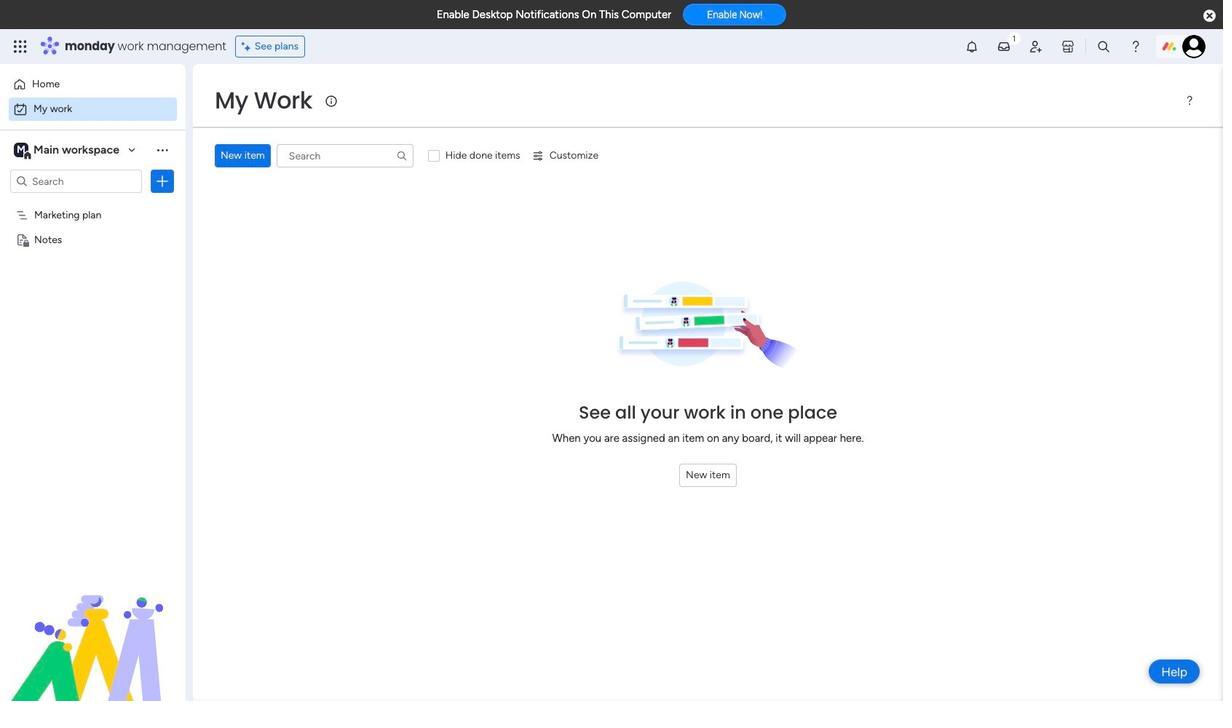Task type: locate. For each thing, give the bounding box(es) containing it.
menu image
[[1184, 95, 1196, 106]]

list box
[[0, 199, 186, 448]]

select product image
[[13, 39, 28, 54]]

options image
[[155, 174, 170, 189]]

Search in workspace field
[[31, 173, 122, 190]]

Filter dashboard by text search field
[[277, 144, 413, 167]]

see plans image
[[242, 39, 255, 55]]

dapulse close image
[[1204, 9, 1216, 23]]

kendall parks image
[[1183, 35, 1206, 58]]

None search field
[[277, 144, 413, 167]]

invite members image
[[1029, 39, 1043, 54]]

lottie animation image
[[0, 554, 186, 701]]

lottie animation element
[[0, 554, 186, 701]]

search image
[[396, 150, 408, 162]]

workspace image
[[14, 142, 28, 158]]

2 vertical spatial option
[[0, 201, 186, 204]]

option
[[9, 73, 177, 96], [9, 98, 177, 121], [0, 201, 186, 204]]

welcome to my work feature image image
[[616, 282, 800, 370]]



Task type: describe. For each thing, give the bounding box(es) containing it.
0 vertical spatial option
[[9, 73, 177, 96]]

private board image
[[15, 232, 29, 246]]

1 image
[[1008, 30, 1021, 46]]

monday marketplace image
[[1061, 39, 1076, 54]]

notifications image
[[965, 39, 979, 54]]

help image
[[1129, 39, 1143, 54]]

workspace options image
[[155, 143, 170, 157]]

workspace selection element
[[14, 141, 122, 160]]

1 vertical spatial option
[[9, 98, 177, 121]]

update feed image
[[997, 39, 1011, 54]]

search everything image
[[1097, 39, 1111, 54]]



Task type: vqa. For each thing, say whether or not it's contained in the screenshot.
option to the bottom
yes



